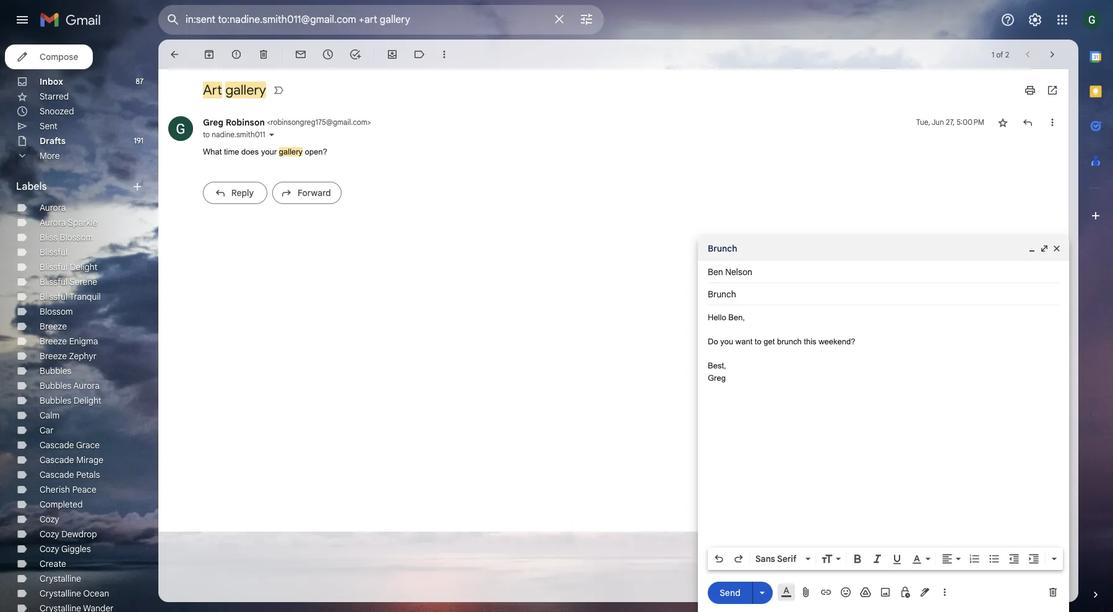 Task type: describe. For each thing, give the bounding box(es) containing it.
bubbles delight link
[[40, 396, 101, 407]]

best,
[[708, 361, 726, 371]]

blissful for blissful tranquil
[[40, 292, 68, 303]]

want
[[736, 337, 753, 347]]

nadine.smith011
[[212, 130, 265, 139]]

labels heading
[[16, 181, 131, 193]]

tue,
[[917, 118, 931, 127]]

insert files using drive image
[[860, 587, 872, 599]]

drafts link
[[40, 136, 66, 147]]

0 vertical spatial to
[[203, 130, 210, 139]]

brunch
[[777, 337, 802, 347]]

bliss blossom link
[[40, 232, 93, 243]]

car link
[[40, 425, 54, 436]]

open?
[[305, 147, 327, 157]]

more image
[[438, 48, 451, 61]]

numbered list ‪(⌘⇧7)‬ image
[[969, 553, 981, 566]]

support image
[[1001, 12, 1016, 27]]

blissful link
[[40, 247, 68, 258]]

labels image
[[413, 48, 426, 61]]

labels
[[16, 181, 47, 193]]

bubbles link
[[40, 366, 71, 377]]

insert link ‪(⌘k)‬ image
[[820, 587, 832, 599]]

sparkle
[[68, 217, 98, 228]]

breeze zephyr
[[40, 351, 97, 362]]

greg inside best, greg
[[708, 374, 726, 383]]

attach files image
[[800, 587, 813, 599]]

cascade for cascade grace
[[40, 440, 74, 451]]

redo ‪(⌘y)‬ image
[[733, 553, 745, 566]]

completed
[[40, 499, 83, 511]]

petals
[[76, 470, 100, 481]]

clear search image
[[547, 7, 572, 32]]

blissful serene link
[[40, 277, 97, 288]]

bubbles aurora link
[[40, 381, 100, 392]]

brunch
[[708, 243, 738, 254]]

to nadine.smith011
[[203, 130, 265, 139]]

zephyr
[[69, 351, 97, 362]]

cherish
[[40, 485, 70, 496]]

cherish peace
[[40, 485, 96, 496]]

completed link
[[40, 499, 83, 511]]

report spam image
[[230, 48, 243, 61]]

delight for blissful delight
[[70, 262, 98, 273]]

Search mail text field
[[186, 14, 545, 26]]

aurora sparkle
[[40, 217, 98, 228]]

greg robinson < robinsongreg175@gmail.com >
[[203, 117, 371, 128]]

aurora for aurora sparkle
[[40, 217, 66, 228]]

more send options image
[[756, 587, 769, 599]]

weekend?
[[819, 337, 856, 347]]

bold ‪(⌘b)‬ image
[[852, 553, 864, 566]]

cozy for cozy dewdrop
[[40, 529, 59, 540]]

ben,
[[729, 313, 745, 322]]

hello ben,
[[708, 313, 745, 322]]

add to tasks image
[[349, 48, 361, 61]]

inbox
[[40, 76, 63, 87]]

1 vertical spatial gallery
[[279, 147, 303, 157]]

starred
[[40, 91, 69, 102]]

compose
[[40, 51, 78, 63]]

5:00 pm
[[957, 118, 985, 127]]

cascade for cascade petals
[[40, 470, 74, 481]]

cozy giggles link
[[40, 544, 91, 555]]

your
[[261, 147, 277, 157]]

snooze image
[[322, 48, 334, 61]]

breeze for breeze enigma
[[40, 336, 67, 347]]

formatting options toolbar
[[708, 548, 1063, 571]]

discard draft ‪(⌘⇧d)‬ image
[[1047, 587, 1060, 599]]

ben
[[708, 267, 723, 278]]

advanced search options image
[[574, 7, 599, 32]]

jun
[[932, 118, 944, 127]]

show details image
[[268, 131, 275, 139]]

dewdrop
[[61, 529, 97, 540]]

get
[[764, 337, 775, 347]]

snoozed link
[[40, 106, 74, 117]]

breeze zephyr link
[[40, 351, 97, 362]]

serif
[[777, 554, 797, 565]]

back to search results image
[[168, 48, 181, 61]]

cozy for cozy giggles
[[40, 544, 59, 555]]

bulleted list ‪(⌘⇧8)‬ image
[[988, 553, 1001, 566]]

aurora sparkle link
[[40, 217, 98, 228]]

cherish peace link
[[40, 485, 96, 496]]

archive image
[[203, 48, 215, 61]]

what time does your gallery open?
[[203, 147, 327, 157]]

bubbles for delight
[[40, 396, 71, 407]]

more button
[[0, 149, 149, 163]]

inbox link
[[40, 76, 63, 87]]

crystalline ocean
[[40, 589, 109, 600]]

Not starred checkbox
[[997, 116, 1010, 129]]

191
[[134, 136, 144, 145]]

Message Body text field
[[708, 312, 1060, 545]]

settings image
[[1028, 12, 1043, 27]]

more options image
[[941, 587, 949, 599]]

bliss blossom
[[40, 232, 93, 243]]

time
[[224, 147, 239, 157]]

more
[[40, 150, 60, 162]]

crystalline for crystalline link
[[40, 574, 81, 585]]

compose button
[[5, 45, 93, 69]]

blissful serene
[[40, 277, 97, 288]]

1
[[992, 50, 995, 59]]

pop out image
[[1040, 244, 1050, 254]]

calm link
[[40, 410, 60, 422]]

cozy giggles
[[40, 544, 91, 555]]

calm
[[40, 410, 60, 422]]

indent more ‪(⌘])‬ image
[[1028, 553, 1040, 566]]

breeze for breeze zephyr
[[40, 351, 67, 362]]

more formatting options image
[[1049, 553, 1061, 566]]

breeze enigma link
[[40, 336, 98, 347]]

sans serif option
[[753, 553, 803, 566]]

send button
[[708, 582, 753, 604]]

cascade grace link
[[40, 440, 100, 451]]

ben nelson
[[708, 267, 753, 278]]

snoozed
[[40, 106, 74, 117]]

undo ‪(⌘z)‬ image
[[713, 553, 725, 566]]

bubbles delight
[[40, 396, 101, 407]]

italic ‪(⌘i)‬ image
[[871, 553, 884, 566]]

cascade petals
[[40, 470, 100, 481]]



Task type: vqa. For each thing, say whether or not it's contained in the screenshot.
Is
no



Task type: locate. For each thing, give the bounding box(es) containing it.
bubbles aurora
[[40, 381, 100, 392]]

send
[[720, 588, 741, 599]]

crystalline ocean link
[[40, 589, 109, 600]]

0 vertical spatial blossom
[[60, 232, 93, 243]]

blissful for blissful link
[[40, 247, 68, 258]]

1 vertical spatial blossom
[[40, 306, 73, 318]]

gallery
[[225, 82, 266, 98], [279, 147, 303, 157]]

0 vertical spatial aurora
[[40, 202, 66, 214]]

tue, jun 27, 5:00 pm
[[917, 118, 985, 127]]

cascade down 'car' "link"
[[40, 440, 74, 451]]

>
[[368, 118, 371, 127]]

delete image
[[257, 48, 270, 61]]

breeze down breeze link
[[40, 336, 67, 347]]

2 vertical spatial aurora
[[73, 381, 100, 392]]

peace
[[72, 485, 96, 496]]

aurora link
[[40, 202, 66, 214]]

older image
[[1047, 48, 1059, 61]]

bubbles
[[40, 366, 71, 377], [40, 381, 71, 392], [40, 396, 71, 407]]

1 crystalline from the top
[[40, 574, 81, 585]]

crystalline
[[40, 574, 81, 585], [40, 589, 81, 600]]

cascade petals link
[[40, 470, 100, 481]]

blissful up blossom link
[[40, 292, 68, 303]]

blissful down blissful link
[[40, 262, 68, 273]]

minimize image
[[1027, 244, 1037, 254]]

0 horizontal spatial to
[[203, 130, 210, 139]]

cozy for cozy "link"
[[40, 514, 59, 525]]

1 vertical spatial delight
[[74, 396, 101, 407]]

blossom
[[60, 232, 93, 243], [40, 306, 73, 318]]

27,
[[946, 118, 955, 127]]

0 vertical spatial crystalline
[[40, 574, 81, 585]]

aurora up aurora sparkle link
[[40, 202, 66, 214]]

aurora for aurora link at the left of the page
[[40, 202, 66, 214]]

1 vertical spatial greg
[[708, 374, 726, 383]]

cozy dewdrop link
[[40, 529, 97, 540]]

greg
[[203, 117, 223, 128], [708, 374, 726, 383]]

1 of 2
[[992, 50, 1010, 59]]

greg up to nadine.smith011 at top left
[[203, 117, 223, 128]]

blissful for blissful serene
[[40, 277, 68, 288]]

delight up serene at the top left
[[70, 262, 98, 273]]

breeze for breeze link
[[40, 321, 67, 332]]

to
[[203, 130, 210, 139], [755, 337, 762, 347]]

mark as unread image
[[295, 48, 307, 61]]

search mail image
[[162, 9, 184, 31]]

blissful down bliss
[[40, 247, 68, 258]]

create
[[40, 559, 66, 570]]

not starred image
[[997, 116, 1010, 129]]

car
[[40, 425, 54, 436]]

blossom link
[[40, 306, 73, 318]]

close image
[[1052, 244, 1062, 254]]

0 vertical spatial greg
[[203, 117, 223, 128]]

aurora down aurora link at the left of the page
[[40, 217, 66, 228]]

insert signature image
[[919, 587, 932, 599]]

bubbles down the breeze zephyr link on the bottom of page
[[40, 366, 71, 377]]

sent link
[[40, 121, 58, 132]]

mirage
[[76, 455, 103, 466]]

87
[[136, 77, 144, 86]]

1 vertical spatial to
[[755, 337, 762, 347]]

to inside message body text box
[[755, 337, 762, 347]]

brunch dialog
[[698, 236, 1070, 613]]

gmail image
[[40, 7, 107, 32]]

0 vertical spatial bubbles
[[40, 366, 71, 377]]

create link
[[40, 559, 66, 570]]

cozy down completed link in the bottom left of the page
[[40, 514, 59, 525]]

enigma
[[69, 336, 98, 347]]

crystalline for crystalline ocean
[[40, 589, 81, 600]]

you
[[721, 337, 734, 347]]

blossom down sparkle
[[60, 232, 93, 243]]

bubbles up calm at the bottom
[[40, 396, 71, 407]]

move to inbox image
[[386, 48, 399, 61]]

Subject field
[[708, 288, 1060, 301]]

2 cozy from the top
[[40, 529, 59, 540]]

sent
[[40, 121, 58, 132]]

3 blissful from the top
[[40, 277, 68, 288]]

robinson
[[226, 117, 265, 128]]

crystalline link
[[40, 574, 81, 585]]

nelson
[[726, 267, 753, 278]]

does
[[241, 147, 259, 157]]

aurora
[[40, 202, 66, 214], [40, 217, 66, 228], [73, 381, 100, 392]]

to up what
[[203, 130, 210, 139]]

0 vertical spatial cascade
[[40, 440, 74, 451]]

main menu image
[[15, 12, 30, 27]]

1 vertical spatial bubbles
[[40, 381, 71, 392]]

blissful tranquil link
[[40, 292, 101, 303]]

breeze
[[40, 321, 67, 332], [40, 336, 67, 347], [40, 351, 67, 362]]

1 horizontal spatial gallery
[[279, 147, 303, 157]]

0 vertical spatial breeze
[[40, 321, 67, 332]]

cascade down the cascade grace
[[40, 455, 74, 466]]

labels navigation
[[0, 40, 158, 613]]

cozy up create
[[40, 544, 59, 555]]

<
[[267, 118, 271, 127]]

do
[[708, 337, 718, 347]]

hello
[[708, 313, 726, 322]]

2 vertical spatial cascade
[[40, 470, 74, 481]]

blossom up breeze link
[[40, 306, 73, 318]]

greg down best,
[[708, 374, 726, 383]]

underline ‪(⌘u)‬ image
[[891, 554, 904, 566]]

breeze enigma
[[40, 336, 98, 347]]

2 vertical spatial breeze
[[40, 351, 67, 362]]

insert emoji ‪(⌘⇧2)‬ image
[[840, 587, 852, 599]]

3 bubbles from the top
[[40, 396, 71, 407]]

tab list
[[1079, 40, 1113, 568]]

cascade mirage
[[40, 455, 103, 466]]

bubbles down bubbles link
[[40, 381, 71, 392]]

cascade
[[40, 440, 74, 451], [40, 455, 74, 466], [40, 470, 74, 481]]

greg robinson cell
[[203, 117, 371, 128]]

cascade mirage link
[[40, 455, 103, 466]]

toggle confidential mode image
[[899, 587, 912, 599]]

tranquil
[[69, 292, 101, 303]]

robinsongreg175@gmail.com
[[271, 118, 368, 127]]

None search field
[[158, 5, 604, 35]]

2 blissful from the top
[[40, 262, 68, 273]]

starred link
[[40, 91, 69, 102]]

cozy down cozy "link"
[[40, 529, 59, 540]]

2 vertical spatial cozy
[[40, 544, 59, 555]]

1 horizontal spatial greg
[[708, 374, 726, 383]]

1 breeze from the top
[[40, 321, 67, 332]]

cascade grace
[[40, 440, 100, 451]]

cascade up cherish
[[40, 470, 74, 481]]

art
[[203, 82, 222, 98]]

1 blissful from the top
[[40, 247, 68, 258]]

blissful down the blissful delight
[[40, 277, 68, 288]]

blissful
[[40, 247, 68, 258], [40, 262, 68, 273], [40, 277, 68, 288], [40, 292, 68, 303]]

2 vertical spatial bubbles
[[40, 396, 71, 407]]

grace
[[76, 440, 100, 451]]

breeze up bubbles link
[[40, 351, 67, 362]]

what
[[203, 147, 222, 157]]

delight for bubbles delight
[[74, 396, 101, 407]]

bubbles for aurora
[[40, 381, 71, 392]]

cozy link
[[40, 514, 59, 525]]

best, greg
[[708, 361, 726, 383]]

indent less ‪(⌘[)‬ image
[[1008, 553, 1021, 566]]

to left get
[[755, 337, 762, 347]]

aurora up bubbles delight on the left of page
[[73, 381, 100, 392]]

2 bubbles from the top
[[40, 381, 71, 392]]

2 breeze from the top
[[40, 336, 67, 347]]

0 horizontal spatial greg
[[203, 117, 223, 128]]

insert photo image
[[880, 587, 892, 599]]

1 vertical spatial crystalline
[[40, 589, 81, 600]]

this
[[804, 337, 817, 347]]

blissful for blissful delight
[[40, 262, 68, 273]]

1 vertical spatial cozy
[[40, 529, 59, 540]]

0 vertical spatial gallery
[[225, 82, 266, 98]]

1 cascade from the top
[[40, 440, 74, 451]]

sans
[[756, 554, 775, 565]]

blissful tranquil
[[40, 292, 101, 303]]

crystalline down create
[[40, 574, 81, 585]]

0 vertical spatial delight
[[70, 262, 98, 273]]

2 crystalline from the top
[[40, 589, 81, 600]]

ocean
[[83, 589, 109, 600]]

1 cozy from the top
[[40, 514, 59, 525]]

1 horizontal spatial to
[[755, 337, 762, 347]]

3 breeze from the top
[[40, 351, 67, 362]]

4 blissful from the top
[[40, 292, 68, 303]]

gallery right your
[[279, 147, 303, 157]]

1 vertical spatial aurora
[[40, 217, 66, 228]]

tue, jun 27, 5:00 pm cell
[[917, 116, 985, 129]]

delight down bubbles aurora link
[[74, 396, 101, 407]]

0 horizontal spatial gallery
[[225, 82, 266, 98]]

1 vertical spatial cascade
[[40, 455, 74, 466]]

art gallery
[[203, 82, 266, 98]]

2 cascade from the top
[[40, 455, 74, 466]]

1 bubbles from the top
[[40, 366, 71, 377]]

cascade for cascade mirage
[[40, 455, 74, 466]]

0 vertical spatial cozy
[[40, 514, 59, 525]]

breeze down blossom link
[[40, 321, 67, 332]]

gallery up robinson
[[225, 82, 266, 98]]

3 cascade from the top
[[40, 470, 74, 481]]

sans serif
[[756, 554, 797, 565]]

1 vertical spatial breeze
[[40, 336, 67, 347]]

crystalline down crystalline link
[[40, 589, 81, 600]]

cozy dewdrop
[[40, 529, 97, 540]]

2
[[1006, 50, 1010, 59]]

3 cozy from the top
[[40, 544, 59, 555]]

of
[[997, 50, 1004, 59]]



